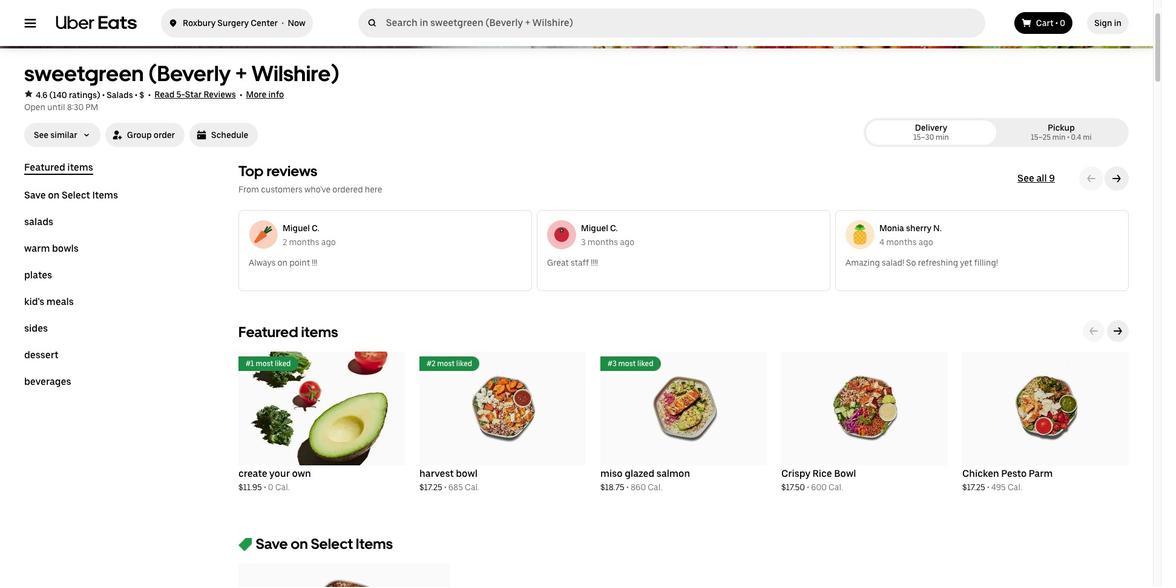 Task type: locate. For each thing, give the bounding box(es) containing it.
• left "600"
[[807, 483, 810, 492]]

roxbury surgery center • now
[[183, 18, 306, 28]]

featured items inside navigation
[[24, 162, 93, 173]]

0 vertical spatial save on select items
[[24, 190, 118, 201]]

3 cal. from the left
[[648, 483, 663, 492]]

chicken
[[963, 468, 1000, 480]]

group order
[[127, 130, 175, 140]]

until
[[47, 102, 65, 112]]

1 horizontal spatial liked
[[457, 360, 473, 368]]

[object Object] radio
[[999, 121, 1125, 145]]

3 liked from the left
[[638, 360, 654, 368]]

cal. for create
[[275, 483, 290, 492]]

2 horizontal spatial ago
[[919, 237, 934, 247]]

2 liked from the left
[[457, 360, 473, 368]]

c. inside miguel c. 3 months ago
[[610, 223, 618, 233]]

15–25
[[1032, 133, 1051, 142]]

months inside monia sherry n. 4 months ago
[[887, 237, 917, 247]]

most for miso
[[619, 360, 636, 368]]

1 most from the left
[[256, 360, 273, 368]]

1 horizontal spatial ago
[[620, 237, 635, 247]]

salad!
[[882, 258, 905, 268]]

cal. inside chicken pesto parm $17.25 • 495 cal.
[[1008, 483, 1023, 492]]

1 vertical spatial select
[[311, 535, 353, 553]]

save on select items button
[[24, 190, 118, 202]]

most for create
[[256, 360, 273, 368]]

most right #3
[[619, 360, 636, 368]]

0 vertical spatial items
[[92, 190, 118, 201]]

• right $11.95
[[264, 483, 266, 492]]

ago inside monia sherry n. 4 months ago
[[919, 237, 934, 247]]

3 ago from the left
[[919, 237, 934, 247]]

navigation
[[24, 162, 210, 403]]

months inside miguel c. 2 months ago
[[289, 237, 320, 247]]

next image
[[1114, 326, 1123, 336]]

0 vertical spatial featured
[[24, 162, 65, 173]]

cal. right 860
[[648, 483, 663, 492]]

1 vertical spatial 0
[[268, 483, 274, 492]]

bowl
[[835, 468, 857, 480]]

miguel c. image
[[547, 220, 577, 250]]

previous image left next icon
[[1087, 174, 1097, 184]]

months down the monia
[[887, 237, 917, 247]]

sign in link
[[1088, 12, 1130, 34]]

2 horizontal spatial months
[[887, 237, 917, 247]]

chevron down small image
[[82, 131, 91, 139]]

plates button
[[24, 270, 52, 282]]

min for delivery
[[936, 133, 949, 142]]

1 horizontal spatial see
[[1018, 173, 1035, 184]]

months inside miguel c. 3 months ago
[[588, 237, 618, 247]]

items inside button
[[67, 162, 93, 173]]

beverages button
[[24, 376, 71, 388]]

1 horizontal spatial $17.25
[[963, 483, 986, 492]]

4 cal. from the left
[[829, 483, 844, 492]]

warm
[[24, 243, 50, 254]]

min inside delivery 15–30 min
[[936, 133, 949, 142]]

refreshing
[[919, 258, 959, 268]]

• right $
[[148, 90, 151, 100]]

• left 685
[[444, 483, 447, 492]]

1 vertical spatial previous image
[[1090, 326, 1099, 336]]

• inside harvest bowl $17.25 • 685 cal.
[[444, 483, 447, 492]]

featured up #1 most liked at the bottom left of page
[[239, 323, 298, 341]]

1 horizontal spatial min
[[1053, 133, 1066, 142]]

0 horizontal spatial items
[[92, 190, 118, 201]]

miguel inside miguel c. 2 months ago
[[283, 223, 310, 233]]

2 miguel from the left
[[581, 223, 609, 233]]

0 horizontal spatial c.
[[312, 223, 320, 233]]

1 vertical spatial items
[[301, 323, 338, 341]]

miguel for 2
[[283, 223, 310, 233]]

c. up '!!!'
[[312, 223, 320, 233]]

0 horizontal spatial ago
[[321, 237, 336, 247]]

1 cal. from the left
[[275, 483, 290, 492]]

cal. down your
[[275, 483, 290, 492]]

$17.25
[[420, 483, 443, 492], [963, 483, 986, 492]]

2 horizontal spatial liked
[[638, 360, 654, 368]]

0 right cart
[[1061, 18, 1066, 28]]

items
[[92, 190, 118, 201], [356, 535, 393, 553]]

miguel c. 3 months ago
[[581, 223, 635, 247]]

$17.25 down chicken
[[963, 483, 986, 492]]

1 horizontal spatial items
[[356, 535, 393, 553]]

sign in
[[1095, 18, 1122, 28]]

featured items up 'save on select items' button
[[24, 162, 93, 173]]

select
[[62, 190, 90, 201], [311, 535, 353, 553]]

next image
[[1113, 174, 1122, 184]]

(140
[[49, 90, 67, 100]]

miguel inside miguel c. 3 months ago
[[581, 223, 609, 233]]

0 vertical spatial on
[[48, 190, 60, 201]]

4.6
[[36, 90, 48, 100]]

1 horizontal spatial on
[[278, 258, 288, 268]]

previous image for next icon
[[1087, 174, 1097, 184]]

salmon
[[657, 468, 691, 480]]

items
[[67, 162, 93, 173], [301, 323, 338, 341]]

previous image left next image
[[1090, 326, 1099, 336]]

top reviews from customers who've ordered here
[[239, 162, 382, 194]]

mi
[[1084, 133, 1092, 142]]

3
[[581, 237, 586, 247]]

great staff !!!!
[[547, 258, 598, 268]]

sides button
[[24, 323, 48, 335]]

0 vertical spatial previous image
[[1087, 174, 1097, 184]]

0.4
[[1072, 133, 1082, 142]]

2 ago from the left
[[620, 237, 635, 247]]

0 horizontal spatial items
[[67, 162, 93, 173]]

4.6 (140 ratings) • salads • $
[[36, 90, 144, 100]]

2 c. from the left
[[610, 223, 618, 233]]

ago down the sherry
[[919, 237, 934, 247]]

staff
[[571, 258, 589, 268]]

1 c. from the left
[[312, 223, 320, 233]]

featured items
[[24, 162, 93, 173], [239, 323, 338, 341]]

1 horizontal spatial c.
[[610, 223, 618, 233]]

0 horizontal spatial $17.25
[[420, 483, 443, 492]]

2 horizontal spatial on
[[291, 535, 308, 553]]

1 horizontal spatial featured
[[239, 323, 298, 341]]

2 months from the left
[[588, 237, 618, 247]]

miguel up 2
[[283, 223, 310, 233]]

crispy
[[782, 468, 811, 480]]

cal. inside create your own $11.95 • 0 cal.
[[275, 483, 290, 492]]

see left all
[[1018, 173, 1035, 184]]

0 vertical spatial items
[[67, 162, 93, 173]]

c. right miguel c. image
[[610, 223, 618, 233]]

read 5-star reviews link
[[155, 90, 236, 100]]

$17.25 inside harvest bowl $17.25 • 685 cal.
[[420, 483, 443, 492]]

1 miguel from the left
[[283, 223, 310, 233]]

1 $17.25 from the left
[[420, 483, 443, 492]]

cal. down pesto
[[1008, 483, 1023, 492]]

min down pickup
[[1053, 133, 1066, 142]]

1 horizontal spatial miguel
[[581, 223, 609, 233]]

liked right #2
[[457, 360, 473, 368]]

0 horizontal spatial featured items
[[24, 162, 93, 173]]

c. inside miguel c. 2 months ago
[[312, 223, 320, 233]]

(beverly
[[148, 61, 231, 87]]

3 months from the left
[[887, 237, 917, 247]]

from
[[239, 185, 259, 194]]

•
[[282, 18, 284, 28], [1056, 18, 1059, 28], [102, 90, 105, 100], [135, 90, 138, 100], [148, 90, 151, 100], [240, 90, 242, 100], [1068, 133, 1070, 142], [264, 483, 266, 492], [444, 483, 447, 492], [627, 483, 629, 492], [807, 483, 810, 492], [988, 483, 990, 492]]

2 $17.25 from the left
[[963, 483, 986, 492]]

0 horizontal spatial featured
[[24, 162, 65, 173]]

save on select items
[[24, 190, 118, 201], [253, 535, 393, 553]]

0 horizontal spatial save on select items
[[24, 190, 118, 201]]

see left similar
[[34, 130, 49, 140]]

miguel up "3"
[[581, 223, 609, 233]]

see all 9
[[1018, 173, 1056, 184]]

delivery 15–30 min
[[914, 123, 949, 142]]

c. for miguel c. 2 months ago
[[312, 223, 320, 233]]

1 horizontal spatial months
[[588, 237, 618, 247]]

600
[[812, 483, 827, 492]]

read
[[155, 90, 175, 99]]

0 vertical spatial featured items
[[24, 162, 93, 173]]

who've
[[305, 185, 331, 194]]

• left 0.4
[[1068, 133, 1070, 142]]

min inside pickup 15–25 min • 0.4 mi
[[1053, 133, 1066, 142]]

salads
[[24, 216, 53, 228]]

1 vertical spatial on
[[278, 258, 288, 268]]

1 horizontal spatial select
[[311, 535, 353, 553]]

0 horizontal spatial select
[[62, 190, 90, 201]]

save inside button
[[24, 190, 46, 201]]

rice
[[813, 468, 833, 480]]

0 horizontal spatial save
[[24, 190, 46, 201]]

meals
[[47, 296, 74, 308]]

featured down see similar
[[24, 162, 65, 173]]

c.
[[312, 223, 320, 233], [610, 223, 618, 233]]

0 horizontal spatial on
[[48, 190, 60, 201]]

previous image
[[1087, 174, 1097, 184], [1090, 326, 1099, 336]]

dessert
[[24, 349, 58, 361]]

1 vertical spatial save
[[256, 535, 288, 553]]

0 down your
[[268, 483, 274, 492]]

featured items up #1 most liked at the bottom left of page
[[239, 323, 338, 341]]

• left the 495
[[988, 483, 990, 492]]

2 horizontal spatial most
[[619, 360, 636, 368]]

reviews
[[204, 90, 236, 99]]

cal.
[[275, 483, 290, 492], [465, 483, 480, 492], [648, 483, 663, 492], [829, 483, 844, 492], [1008, 483, 1023, 492]]

1 horizontal spatial save
[[256, 535, 288, 553]]

0 horizontal spatial liked
[[275, 360, 291, 368]]

0 vertical spatial see
[[34, 130, 49, 140]]

0 vertical spatial select
[[62, 190, 90, 201]]

8:30
[[67, 102, 84, 112]]

0 horizontal spatial min
[[936, 133, 949, 142]]

more
[[246, 90, 267, 99]]

1 min from the left
[[936, 133, 949, 142]]

most right #2
[[437, 360, 455, 368]]

1 vertical spatial see
[[1018, 173, 1035, 184]]

warm bowls
[[24, 243, 79, 254]]

ago right "3"
[[620, 237, 635, 247]]

2 cal. from the left
[[465, 483, 480, 492]]

months right 2
[[289, 237, 320, 247]]

harvest
[[420, 468, 454, 480]]

0 horizontal spatial 0
[[268, 483, 274, 492]]

5 cal. from the left
[[1008, 483, 1023, 492]]

featured
[[24, 162, 65, 173], [239, 323, 298, 341]]

• left 860
[[627, 483, 629, 492]]

1 vertical spatial featured
[[239, 323, 298, 341]]

see for see all 9
[[1018, 173, 1035, 184]]

most
[[256, 360, 273, 368], [437, 360, 455, 368], [619, 360, 636, 368]]

ago right 2
[[321, 237, 336, 247]]

all
[[1037, 173, 1048, 184]]

ago inside miguel c. 3 months ago
[[620, 237, 635, 247]]

2 most from the left
[[437, 360, 455, 368]]

miguel
[[283, 223, 310, 233], [581, 223, 609, 233]]

items inside button
[[92, 190, 118, 201]]

liked for your
[[275, 360, 291, 368]]

months
[[289, 237, 320, 247], [588, 237, 618, 247], [887, 237, 917, 247]]

0 horizontal spatial see
[[34, 130, 49, 140]]

0 horizontal spatial miguel
[[283, 223, 310, 233]]

sign
[[1095, 18, 1113, 28]]

customers
[[261, 185, 303, 194]]

cal. inside miso glazed salmon $18.75 • 860 cal.
[[648, 483, 663, 492]]

cal. inside crispy rice bowl $17.50 • 600 cal.
[[829, 483, 844, 492]]

$11.95
[[239, 483, 262, 492]]

$17.25 down harvest
[[420, 483, 443, 492]]

#2 most liked
[[427, 360, 473, 368]]

min down delivery
[[936, 133, 949, 142]]

see
[[34, 130, 49, 140], [1018, 173, 1035, 184]]

#1
[[246, 360, 254, 368]]

2 min from the left
[[1053, 133, 1066, 142]]

1 horizontal spatial save on select items
[[253, 535, 393, 553]]

pesto
[[1002, 468, 1027, 480]]

3 most from the left
[[619, 360, 636, 368]]

1 months from the left
[[289, 237, 320, 247]]

similar
[[50, 130, 77, 140]]

0 inside create your own $11.95 • 0 cal.
[[268, 483, 274, 492]]

#3 most liked
[[608, 360, 654, 368]]

1 horizontal spatial featured items
[[239, 323, 338, 341]]

1 horizontal spatial most
[[437, 360, 455, 368]]

miguel c. image
[[249, 220, 278, 250]]

• right cart
[[1056, 18, 1059, 28]]

1 ago from the left
[[321, 237, 336, 247]]

ago inside miguel c. 2 months ago
[[321, 237, 336, 247]]

0 vertical spatial save
[[24, 190, 46, 201]]

monia sherry n. image
[[846, 220, 875, 250]]

always
[[249, 258, 276, 268]]

now
[[288, 18, 306, 28]]

miguel for 3
[[581, 223, 609, 233]]

ratings)
[[69, 90, 100, 100]]

save
[[24, 190, 46, 201], [256, 535, 288, 553]]

ago for miguel c. 3 months ago
[[620, 237, 635, 247]]

liked right #1 on the bottom
[[275, 360, 291, 368]]

your
[[270, 468, 290, 480]]

0 horizontal spatial most
[[256, 360, 273, 368]]

0 vertical spatial 0
[[1061, 18, 1066, 28]]

bowls
[[52, 243, 79, 254]]

months right "3"
[[588, 237, 618, 247]]

pickup 15–25 min • 0.4 mi
[[1032, 123, 1092, 142]]

Search in sweetgreen (Beverly + Wilshire) text field
[[386, 17, 981, 29]]

cal. down bowl on the bottom left
[[465, 483, 480, 492]]

cal. down bowl
[[829, 483, 844, 492]]

0 horizontal spatial months
[[289, 237, 320, 247]]

most right #1 on the bottom
[[256, 360, 273, 368]]

• inside create your own $11.95 • 0 cal.
[[264, 483, 266, 492]]

1 liked from the left
[[275, 360, 291, 368]]

liked right #3
[[638, 360, 654, 368]]



Task type: describe. For each thing, give the bounding box(es) containing it.
see all 9 link
[[1018, 173, 1056, 185]]

cal. for chicken
[[1008, 483, 1023, 492]]

see for see similar
[[34, 130, 49, 140]]

warm bowls button
[[24, 243, 79, 255]]

cal. for miso
[[648, 483, 663, 492]]

495
[[992, 483, 1006, 492]]

860
[[631, 483, 646, 492]]

1 vertical spatial items
[[356, 535, 393, 553]]

sides
[[24, 323, 48, 334]]

• inside chicken pesto parm $17.25 • 495 cal.
[[988, 483, 990, 492]]

crispy rice bowl $17.50 • 600 cal.
[[782, 468, 857, 492]]

9
[[1050, 173, 1056, 184]]

on inside button
[[48, 190, 60, 201]]

5-
[[177, 90, 185, 99]]

open
[[24, 102, 45, 112]]

#2
[[427, 360, 436, 368]]

miguel c. 2 months ago
[[283, 223, 336, 247]]

top
[[239, 162, 264, 180]]

15–30
[[914, 133, 935, 142]]

months for point
[[289, 237, 320, 247]]

1 horizontal spatial items
[[301, 323, 338, 341]]

reviews
[[267, 162, 318, 180]]

star
[[185, 90, 202, 99]]

1 vertical spatial save on select items
[[253, 535, 393, 553]]

1 vertical spatial featured items
[[239, 323, 338, 341]]

bowl
[[456, 468, 478, 480]]

delivery
[[916, 123, 948, 133]]

months for !!!!
[[588, 237, 618, 247]]

miso glazed salmon $18.75 • 860 cal.
[[601, 468, 691, 492]]

dessert button
[[24, 349, 58, 362]]

$
[[140, 90, 144, 100]]

[object Object] radio
[[869, 121, 994, 145]]

great
[[547, 258, 569, 268]]

1 horizontal spatial 0
[[1061, 18, 1066, 28]]

main navigation menu image
[[24, 17, 36, 29]]

+
[[235, 61, 247, 87]]

• left now on the top left
[[282, 18, 284, 28]]

• left $
[[135, 90, 138, 100]]

schedule
[[211, 130, 249, 140]]

sweetgreen
[[24, 61, 144, 87]]

685
[[449, 483, 463, 492]]

see similar
[[34, 130, 77, 140]]

miso
[[601, 468, 623, 480]]

here
[[365, 185, 382, 194]]

monia sherry n. 4 months ago
[[880, 223, 942, 247]]

in
[[1115, 18, 1122, 28]]

sherry
[[907, 223, 932, 233]]

parm
[[1029, 468, 1054, 480]]

harvest bowl $17.25 • 685 cal.
[[420, 468, 480, 492]]

ago for miguel c. 2 months ago
[[321, 237, 336, 247]]

$18.75
[[601, 483, 625, 492]]

#3
[[608, 360, 617, 368]]

• inside pickup 15–25 min • 0.4 mi
[[1068, 133, 1070, 142]]

2
[[283, 237, 287, 247]]

• read 5-star reviews • more info
[[144, 90, 284, 100]]

amazing
[[846, 258, 881, 268]]

kid's meals button
[[24, 296, 74, 308]]

salads
[[107, 90, 133, 100]]

amazing salad! so refreshing yet filling!
[[846, 258, 999, 268]]

uber eats home image
[[56, 16, 137, 30]]

most for harvest
[[437, 360, 455, 368]]

• left 'salads'
[[102, 90, 105, 100]]

• inside miso glazed salmon $18.75 • 860 cal.
[[627, 483, 629, 492]]

• inside crispy rice bowl $17.50 • 600 cal.
[[807, 483, 810, 492]]

cal. for crispy
[[829, 483, 844, 492]]

cart • 0
[[1037, 18, 1066, 28]]

2 vertical spatial on
[[291, 535, 308, 553]]

navigation containing featured items
[[24, 162, 210, 403]]

beverages
[[24, 376, 71, 388]]

create your own $11.95 • 0 cal.
[[239, 468, 311, 492]]

pm
[[86, 102, 98, 112]]

info
[[269, 90, 284, 99]]

select inside button
[[62, 190, 90, 201]]

$17.25 inside chicken pesto parm $17.25 • 495 cal.
[[963, 483, 986, 492]]

filling!
[[975, 258, 999, 268]]

more info link
[[246, 90, 284, 100]]

roxbury
[[183, 18, 216, 28]]

• left more
[[240, 90, 242, 100]]

group
[[127, 130, 152, 140]]

pickup
[[1048, 123, 1076, 133]]

so
[[907, 258, 917, 268]]

yet
[[961, 258, 973, 268]]

monia
[[880, 223, 905, 233]]

group order link
[[105, 123, 185, 147]]

featured inside button
[[24, 162, 65, 173]]

liked for glazed
[[638, 360, 654, 368]]

salads button
[[24, 216, 53, 228]]

create
[[239, 468, 267, 480]]

ordered
[[333, 185, 363, 194]]

deliver to image
[[168, 16, 178, 30]]

!!!
[[312, 258, 317, 268]]

c. for miguel c. 3 months ago
[[610, 223, 618, 233]]

4
[[880, 237, 885, 247]]

!!!!
[[591, 258, 598, 268]]

previous image for next image
[[1090, 326, 1099, 336]]

n.
[[934, 223, 942, 233]]

liked for bowl
[[457, 360, 473, 368]]

cal. inside harvest bowl $17.25 • 685 cal.
[[465, 483, 480, 492]]

$17.50
[[782, 483, 806, 492]]

own
[[292, 468, 311, 480]]

chicken pesto parm $17.25 • 495 cal.
[[963, 468, 1054, 492]]

min for pickup
[[1053, 133, 1066, 142]]



Task type: vqa. For each thing, say whether or not it's contained in the screenshot.
right Philly
no



